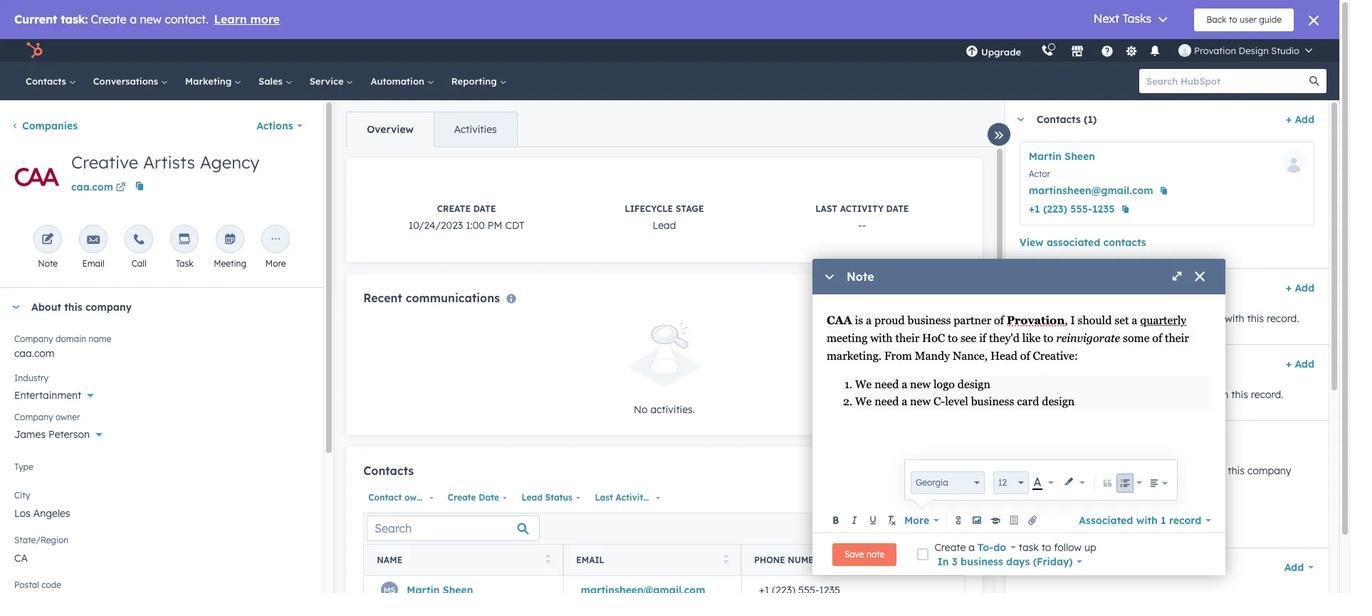 Task type: describe. For each thing, give the bounding box(es) containing it.
companies link
[[11, 120, 78, 132]]

postal
[[14, 580, 39, 591]]

name
[[89, 334, 112, 345]]

overview link
[[347, 113, 434, 147]]

automation
[[371, 75, 427, 87]]

caa.com inside company domain name caa.com
[[14, 348, 55, 360]]

business inside the in 3 business days (friday) popup button
[[961, 556, 1003, 569]]

peterson
[[48, 429, 90, 442]]

0 horizontal spatial design
[[958, 378, 991, 392]]

caa
[[827, 314, 852, 328]]

actions button
[[247, 112, 312, 140]]

email image
[[87, 234, 100, 247]]

this for collect and track payments associated with this company using hubspot payments.
[[1228, 465, 1245, 478]]

in
[[938, 556, 949, 569]]

close dialog image
[[1194, 272, 1206, 283]]

task
[[176, 259, 193, 269]]

payments.
[[1092, 482, 1141, 495]]

with for track the customer requests associated with this record.
[[1209, 389, 1229, 402]]

entertainment button
[[14, 382, 309, 405]]

tickets (0)
[[1037, 358, 1089, 371]]

state/region
[[14, 536, 69, 546]]

contacts (1) button
[[1005, 100, 1280, 139]]

james peterson image
[[1179, 44, 1192, 57]]

menu containing provation design studio
[[956, 39, 1323, 62]]

days
[[1006, 556, 1030, 569]]

a right set
[[1132, 314, 1138, 328]]

with inside meeting with their hoc to see if they'd like to
[[871, 332, 893, 345]]

company domain name caa.com
[[14, 334, 112, 360]]

conversations link
[[85, 62, 176, 100]]

name
[[377, 556, 403, 566]]

to-do button
[[978, 540, 1016, 557]]

contacts
[[1104, 236, 1146, 249]]

+ for track the revenue opportunities associated with this record.
[[1286, 282, 1292, 295]]

some
[[1123, 332, 1150, 345]]

save
[[845, 549, 864, 560]]

0 vertical spatial caa.com
[[71, 181, 113, 194]]

1 new from the top
[[910, 378, 931, 392]]

to right like
[[1044, 332, 1054, 345]]

proud
[[875, 314, 905, 328]]

to left see
[[948, 332, 958, 345]]

agency
[[200, 152, 260, 173]]

nance,
[[953, 350, 988, 363]]

(0) for tickets (0)
[[1075, 358, 1089, 371]]

company for company owner
[[14, 412, 53, 423]]

martin
[[1029, 150, 1062, 163]]

head
[[991, 350, 1018, 363]]

lead inside lifecycle stage lead
[[653, 219, 676, 232]]

conversations
[[93, 75, 161, 87]]

12 button
[[994, 472, 1029, 495]]

0 vertical spatial business
[[908, 314, 951, 328]]

opportunities
[[1105, 313, 1168, 325]]

search image
[[1310, 76, 1320, 86]]

Search HubSpot search field
[[1140, 69, 1314, 93]]

+ add for track the customer requests associated with this record.
[[1286, 358, 1315, 371]]

1 - from the left
[[858, 219, 862, 232]]

minimize dialog image
[[824, 272, 835, 283]]

code
[[41, 580, 61, 591]]

contacts (1)
[[1037, 113, 1097, 126]]

0 vertical spatial more
[[266, 259, 286, 269]]

10/24/2023
[[409, 219, 463, 232]]

about
[[31, 301, 61, 314]]

0 vertical spatial of
[[994, 314, 1004, 328]]

0 vertical spatial note
[[38, 259, 58, 269]]

call
[[132, 259, 146, 269]]

task image
[[178, 234, 191, 247]]

partner
[[954, 314, 992, 328]]

settings link
[[1123, 43, 1140, 58]]

0 horizontal spatial up
[[1085, 542, 1097, 554]]

lead inside popup button
[[522, 493, 543, 503]]

record. for track the revenue opportunities associated with this record.
[[1267, 313, 1299, 325]]

City text field
[[14, 499, 309, 528]]

edit button
[[11, 152, 63, 208]]

hubspot image
[[26, 42, 43, 59]]

marketing.
[[827, 350, 882, 363]]

set
[[1133, 514, 1146, 525]]

1 vertical spatial of
[[1153, 332, 1162, 345]]

with for track the revenue opportunities associated with this record.
[[1225, 313, 1245, 325]]

+ add button for track the revenue opportunities associated with this record.
[[1286, 280, 1315, 297]]

recent
[[363, 291, 402, 306]]

type
[[14, 462, 33, 473]]

navigation containing overview
[[346, 112, 518, 147]]

activities
[[454, 123, 497, 136]]

add button
[[1275, 554, 1315, 583]]

cdt
[[505, 219, 525, 232]]

payments
[[1037, 434, 1086, 447]]

reporting
[[451, 75, 500, 87]]

customer
[[1065, 389, 1109, 402]]

to up (friday)
[[1042, 542, 1052, 554]]

provation inside popup button
[[1194, 45, 1236, 56]]

1 vertical spatial email
[[576, 556, 605, 566]]

domain
[[56, 334, 86, 345]]

business inside we need a new logo design we need a new c-level business card design
[[971, 395, 1015, 409]]

hubspot
[[1048, 482, 1089, 495]]

1235
[[1093, 203, 1115, 216]]

press to sort. image for phone number
[[947, 555, 952, 565]]

meeting image
[[224, 234, 237, 247]]

associated down +1 (223) 555-1235 button
[[1047, 236, 1101, 249]]

a left c-
[[902, 395, 908, 409]]

status
[[545, 493, 573, 503]]

this inside dropdown button
[[64, 301, 82, 314]]

contacts for contacts link
[[26, 75, 69, 87]]

save note button
[[833, 544, 897, 567]]

communications
[[406, 291, 500, 306]]

reinvigorate
[[1056, 332, 1120, 345]]

tickets
[[1037, 358, 1072, 371]]

martin sheen link
[[1029, 150, 1095, 163]]

like
[[1023, 332, 1041, 345]]

Search search field
[[367, 517, 540, 542]]

company for company domain name caa.com
[[14, 334, 53, 345]]

more inside dropdown button
[[905, 515, 930, 527]]

create for create date
[[448, 493, 476, 503]]

add inside button
[[940, 468, 956, 479]]

lead status button
[[517, 489, 584, 508]]

+1 (223) 555-1235 button
[[1029, 201, 1115, 218]]

in 3 business days (friday) button
[[938, 554, 1083, 571]]

studio
[[1272, 45, 1300, 56]]

design
[[1239, 45, 1269, 56]]

martin sheen
[[1029, 150, 1095, 163]]

associated for payments
[[1152, 465, 1203, 478]]

view associated contacts link
[[1020, 234, 1146, 251]]

service
[[310, 75, 346, 87]]

track the revenue opportunities associated with this record.
[[1020, 313, 1299, 325]]

a down from
[[902, 378, 908, 392]]

save note
[[845, 549, 885, 560]]

upgrade image
[[966, 46, 979, 58]]

3
[[952, 556, 958, 569]]

caret image for contacts (1)
[[1017, 118, 1025, 121]]

task to follow up
[[1016, 542, 1097, 554]]

activities link
[[434, 113, 517, 147]]

2 new from the top
[[910, 395, 931, 409]]

lead status
[[522, 493, 573, 503]]

city
[[14, 491, 30, 501]]

a left "to-"
[[969, 542, 975, 554]]

1 horizontal spatial note
[[847, 270, 874, 284]]

payments (0) button
[[1005, 422, 1309, 460]]

12
[[999, 478, 1007, 489]]

marketplaces image
[[1071, 46, 1084, 58]]

search button
[[1303, 69, 1327, 93]]

track for track the revenue opportunities associated with this record.
[[1020, 313, 1045, 325]]

no activities.
[[634, 404, 695, 417]]

they'd
[[989, 332, 1020, 345]]

track for track the customer requests associated with this record.
[[1020, 389, 1045, 402]]

collect
[[1020, 465, 1051, 478]]

1 need from the top
[[875, 378, 899, 392]]

(1)
[[1084, 113, 1097, 126]]

do
[[994, 542, 1006, 554]]

press to sort. image
[[723, 555, 729, 565]]



Task type: locate. For each thing, give the bounding box(es) containing it.
(0) down reinvigorate
[[1075, 358, 1089, 371]]

note down note icon
[[38, 259, 58, 269]]

caa.com up industry
[[14, 348, 55, 360]]

0 horizontal spatial email
[[82, 259, 105, 269]]

1 vertical spatial activity
[[616, 493, 648, 503]]

settings image
[[1125, 45, 1138, 58]]

payments (0)
[[1037, 434, 1103, 447]]

caret image left "contacts (1)"
[[1017, 118, 1025, 121]]

1 + from the top
[[1286, 113, 1292, 126]]

company up james at the bottom left of the page
[[14, 412, 53, 423]]

1 company from the top
[[14, 334, 53, 345]]

create for create date 10/24/2023 1:00 pm cdt
[[437, 204, 471, 214]]

a
[[866, 314, 872, 328], [1132, 314, 1138, 328], [902, 378, 908, 392], [902, 395, 908, 409], [969, 542, 975, 554]]

need
[[875, 378, 899, 392], [875, 395, 899, 409]]

sheen
[[1065, 150, 1095, 163]]

lead down lifecycle
[[653, 219, 676, 232]]

0 vertical spatial new
[[910, 378, 931, 392]]

owner for contact owner
[[405, 493, 431, 503]]

1 vertical spatial payments
[[1161, 514, 1201, 525]]

their down quarterly
[[1165, 332, 1189, 345]]

payments inside collect and track payments associated with this company using hubspot payments.
[[1102, 465, 1149, 478]]

1 vertical spatial business
[[971, 395, 1015, 409]]

0 horizontal spatial owner
[[56, 412, 80, 423]]

deals (0) button
[[1005, 269, 1280, 308]]

activity for last activity date --
[[840, 204, 884, 214]]

2 + from the top
[[1286, 282, 1292, 295]]

0 horizontal spatial activity
[[616, 493, 648, 503]]

caret image down task
[[1017, 567, 1025, 570]]

1 horizontal spatial press to sort. image
[[947, 555, 952, 565]]

provation design studio button
[[1170, 39, 1321, 62]]

1 horizontal spatial lead
[[653, 219, 676, 232]]

collect and track payments associated with this company using hubspot payments.
[[1020, 465, 1292, 495]]

press to sort. image
[[545, 555, 551, 565], [947, 555, 952, 565]]

caret image for tickets (0)
[[1017, 363, 1025, 366]]

requests
[[1112, 389, 1152, 402]]

1 horizontal spatial their
[[1165, 332, 1189, 345]]

1 horizontal spatial provation
[[1194, 45, 1236, 56]]

1 vertical spatial caret image
[[1017, 567, 1025, 570]]

1 vertical spatial lead
[[522, 493, 543, 503]]

caret image inside tickets (0) dropdown button
[[1017, 363, 1025, 366]]

follow
[[1054, 542, 1082, 554]]

last for last activity date --
[[816, 204, 838, 214]]

1 vertical spatial +
[[1286, 282, 1292, 295]]

new left logo
[[910, 378, 931, 392]]

0 horizontal spatial note
[[38, 259, 58, 269]]

0 vertical spatial create
[[437, 204, 471, 214]]

2 horizontal spatial of
[[1153, 332, 1162, 345]]

+
[[1286, 113, 1292, 126], [1286, 282, 1292, 295], [1286, 358, 1292, 371]]

associated right requests
[[1155, 389, 1206, 402]]

press to sort. element for email
[[723, 555, 729, 567]]

0 horizontal spatial payments
[[1102, 465, 1149, 478]]

3 + from the top
[[1286, 358, 1292, 371]]

2 caret image from the top
[[1017, 363, 1025, 366]]

0 horizontal spatial their
[[896, 332, 920, 345]]

contacts down hubspot link
[[26, 75, 69, 87]]

press to sort. element left phone
[[723, 555, 729, 567]]

(friday)
[[1033, 556, 1073, 569]]

2 need from the top
[[875, 395, 899, 409]]

new left c-
[[910, 395, 931, 409]]

payments
[[1102, 465, 1149, 478], [1161, 514, 1201, 525]]

1 vertical spatial last
[[595, 493, 613, 503]]

design up level at the bottom right
[[958, 378, 991, 392]]

associated with 1 record
[[1079, 515, 1202, 527]]

1 vertical spatial create
[[448, 493, 476, 503]]

no activities. alert
[[363, 323, 966, 419]]

0 vertical spatial company
[[85, 301, 132, 314]]

note image
[[41, 234, 54, 247]]

stage
[[676, 204, 704, 214]]

marketplaces button
[[1063, 39, 1093, 62]]

attachments
[[1037, 562, 1100, 575]]

artists
[[143, 152, 195, 173]]

caa is a proud business partner of provation , i should set a quarterly
[[827, 314, 1187, 328]]

1 vertical spatial new
[[910, 395, 931, 409]]

1 horizontal spatial caret image
[[1017, 567, 1025, 570]]

(0) for deals (0)
[[1068, 282, 1082, 295]]

owner
[[56, 412, 80, 423], [405, 493, 431, 503]]

3 press to sort. element from the left
[[947, 555, 952, 567]]

last up minimize dialog icon
[[816, 204, 838, 214]]

0 horizontal spatial caret image
[[11, 306, 20, 309]]

email
[[82, 259, 105, 269], [576, 556, 605, 566]]

2 track from the top
[[1020, 389, 1045, 402]]

track
[[1020, 313, 1045, 325], [1020, 389, 1045, 402]]

0 vertical spatial caret image
[[1017, 118, 1025, 121]]

provation up like
[[1007, 314, 1065, 328]]

contacts up contact
[[363, 464, 414, 479]]

0 vertical spatial payments
[[1102, 465, 1149, 478]]

activity inside last activity date popup button
[[616, 493, 648, 503]]

their inside some of their marketing. from mandy nance, head of creative:
[[1165, 332, 1189, 345]]

1 vertical spatial need
[[875, 395, 899, 409]]

press to sort. element for name
[[545, 555, 551, 567]]

3 + add from the top
[[1286, 358, 1315, 371]]

1 vertical spatial design
[[1042, 395, 1075, 409]]

create date
[[448, 493, 499, 503]]

track
[[1075, 465, 1099, 478]]

record. for track the customer requests associated with this record.
[[1251, 389, 1284, 402]]

expand dialog image
[[1172, 272, 1183, 283]]

create inside popup button
[[448, 493, 476, 503]]

2 vertical spatial +
[[1286, 358, 1292, 371]]

caret image for attachments
[[1017, 567, 1025, 570]]

0 horizontal spatial contacts
[[26, 75, 69, 87]]

notifications image
[[1149, 46, 1162, 58]]

marketing link
[[176, 62, 250, 100]]

1 vertical spatial record.
[[1251, 389, 1284, 402]]

in 3 business days (friday)
[[938, 556, 1073, 569]]

help image
[[1101, 46, 1114, 58]]

1 horizontal spatial payments
[[1161, 514, 1201, 525]]

associated for requests
[[1155, 389, 1206, 402]]

1 press to sort. image from the left
[[545, 555, 551, 565]]

1 press to sort. element from the left
[[545, 555, 551, 567]]

link opens in a new window image
[[116, 180, 126, 197], [116, 183, 126, 194]]

last for last activity date
[[595, 493, 613, 503]]

recent communications
[[363, 291, 500, 306]]

of down quarterly
[[1153, 332, 1162, 345]]

date inside last activity date --
[[886, 204, 909, 214]]

0 vertical spatial owner
[[56, 412, 80, 423]]

2 horizontal spatial contacts
[[1037, 113, 1081, 126]]

group
[[1117, 474, 1146, 493]]

and
[[1054, 465, 1072, 478]]

activity inside last activity date --
[[840, 204, 884, 214]]

1 horizontal spatial design
[[1042, 395, 1075, 409]]

lead left status in the left bottom of the page
[[522, 493, 543, 503]]

0 vertical spatial up
[[1149, 514, 1159, 525]]

with inside collect and track payments associated with this company using hubspot payments.
[[1206, 465, 1225, 478]]

(0) for payments (0)
[[1089, 434, 1103, 447]]

1 we from the top
[[855, 378, 872, 392]]

0 vertical spatial + add
[[1286, 113, 1315, 126]]

0 horizontal spatial last
[[595, 493, 613, 503]]

menu item
[[1031, 39, 1034, 62]]

associated with 1 record button
[[1079, 511, 1212, 531]]

2 vertical spatial (0)
[[1089, 434, 1103, 447]]

last right status in the left bottom of the page
[[595, 493, 613, 503]]

notifications button
[[1143, 39, 1167, 62]]

press to sort. image down lead status popup button
[[545, 555, 551, 565]]

1 vertical spatial caa.com
[[14, 348, 55, 360]]

caret image
[[1017, 118, 1025, 121], [1017, 363, 1025, 366]]

1 vertical spatial the
[[1048, 389, 1063, 402]]

1
[[1161, 515, 1166, 527]]

lifecycle stage lead
[[625, 204, 704, 232]]

last activity date
[[595, 493, 672, 503]]

with inside popup button
[[1136, 515, 1158, 527]]

0 horizontal spatial more
[[266, 259, 286, 269]]

1 vertical spatial more
[[905, 515, 930, 527]]

postal code
[[14, 580, 61, 591]]

about this company button
[[0, 288, 309, 327]]

0 vertical spatial record.
[[1267, 313, 1299, 325]]

caret image inside the attachments dropdown button
[[1017, 567, 1025, 570]]

create up 10/24/2023
[[437, 204, 471, 214]]

2 vertical spatial + add button
[[1286, 356, 1315, 373]]

this for track the customer requests associated with this record.
[[1232, 389, 1249, 402]]

last inside popup button
[[595, 493, 613, 503]]

press to sort. element
[[545, 555, 551, 567], [723, 555, 729, 567], [947, 555, 952, 567]]

0 horizontal spatial press to sort. element
[[545, 555, 551, 567]]

1 caret image from the top
[[1017, 118, 1025, 121]]

see
[[961, 332, 977, 345]]

deals (0)
[[1037, 282, 1082, 295]]

design
[[958, 378, 991, 392], [1042, 395, 1075, 409]]

1 vertical spatial + add button
[[1286, 280, 1315, 297]]

0 horizontal spatial lead
[[522, 493, 543, 503]]

contacts
[[26, 75, 69, 87], [1037, 113, 1081, 126], [363, 464, 414, 479]]

note
[[867, 549, 885, 560]]

2 + add from the top
[[1286, 282, 1315, 295]]

hubspot link
[[17, 42, 53, 59]]

industry
[[14, 373, 49, 384]]

create inside the create date 10/24/2023 1:00 pm cdt
[[437, 204, 471, 214]]

the for revenue
[[1048, 313, 1063, 325]]

provation
[[1194, 45, 1236, 56], [1007, 314, 1065, 328]]

+ add for track the revenue opportunities associated with this record.
[[1286, 282, 1315, 295]]

create date 10/24/2023 1:00 pm cdt
[[409, 204, 525, 232]]

level
[[945, 395, 968, 409]]

hoc
[[922, 332, 945, 345]]

more button
[[902, 511, 942, 531]]

add
[[1295, 113, 1315, 126], [1295, 282, 1315, 295], [1295, 358, 1315, 371], [940, 468, 956, 479], [1285, 562, 1304, 575]]

company inside collect and track payments associated with this company using hubspot payments.
[[1248, 465, 1292, 478]]

to-
[[978, 542, 994, 554]]

1 vertical spatial note
[[847, 270, 874, 284]]

owner inside contact owner popup button
[[405, 493, 431, 503]]

associated down payments (0) dropdown button
[[1152, 465, 1203, 478]]

their for of
[[1165, 332, 1189, 345]]

menu
[[956, 39, 1323, 62]]

with for collect and track payments associated with this company using hubspot payments.
[[1206, 465, 1225, 478]]

Postal code text field
[[14, 589, 309, 594]]

automation link
[[362, 62, 443, 100]]

up left 1
[[1149, 514, 1159, 525]]

1 track from the top
[[1020, 313, 1045, 325]]

business up hoc
[[908, 314, 951, 328]]

State/Region text field
[[14, 544, 309, 573]]

card
[[1017, 395, 1039, 409]]

calling icon image
[[1041, 45, 1054, 58]]

0 horizontal spatial press to sort. image
[[545, 555, 551, 565]]

1 link opens in a new window image from the top
[[116, 180, 126, 197]]

1 horizontal spatial company
[[1248, 465, 1292, 478]]

2 the from the top
[[1048, 389, 1063, 402]]

0 vertical spatial activity
[[840, 204, 884, 214]]

more down more icon
[[266, 259, 286, 269]]

0 horizontal spatial company
[[85, 301, 132, 314]]

1 vertical spatial we
[[855, 395, 872, 409]]

help button
[[1095, 39, 1120, 62]]

2 vertical spatial of
[[1020, 350, 1030, 363]]

associated inside collect and track payments associated with this company using hubspot payments.
[[1152, 465, 1203, 478]]

1 horizontal spatial contacts
[[363, 464, 414, 479]]

create for create a
[[935, 542, 966, 554]]

2 company from the top
[[14, 412, 53, 423]]

company down about
[[14, 334, 53, 345]]

2 vertical spatial + add
[[1286, 358, 1315, 371]]

1 vertical spatial track
[[1020, 389, 1045, 402]]

add inside popup button
[[1285, 562, 1304, 575]]

martinsheen@gmail.com link
[[1029, 182, 1153, 199]]

caret image inside contacts (1) dropdown button
[[1017, 118, 1025, 121]]

navigation
[[346, 112, 518, 147]]

task
[[1019, 542, 1039, 554]]

(0) right deals
[[1068, 282, 1082, 295]]

caret image left about
[[11, 306, 20, 309]]

1 horizontal spatial press to sort. element
[[723, 555, 729, 567]]

upgrade
[[981, 46, 1021, 58]]

2 + add button from the top
[[1286, 280, 1315, 297]]

0 horizontal spatial caa.com
[[14, 348, 55, 360]]

record
[[1169, 515, 1202, 527]]

1 horizontal spatial caa.com
[[71, 181, 113, 194]]

1 horizontal spatial last
[[816, 204, 838, 214]]

provation right the james peterson image
[[1194, 45, 1236, 56]]

contacts inside dropdown button
[[1037, 113, 1081, 126]]

1 horizontal spatial up
[[1149, 514, 1159, 525]]

0 vertical spatial + add button
[[1286, 111, 1315, 128]]

using
[[1020, 482, 1045, 495]]

sales
[[259, 75, 285, 87]]

2 press to sort. element from the left
[[723, 555, 729, 567]]

activity for last activity date
[[616, 493, 648, 503]]

contacts left (1)
[[1037, 113, 1081, 126]]

companies
[[22, 120, 78, 132]]

lifecycle
[[625, 204, 673, 214]]

press to sort. element left 3
[[947, 555, 952, 567]]

press to sort. image for name
[[545, 555, 551, 565]]

associated for opportunities
[[1171, 313, 1222, 325]]

0 horizontal spatial of
[[994, 314, 1004, 328]]

1 horizontal spatial activity
[[840, 204, 884, 214]]

of down like
[[1020, 350, 1030, 363]]

activities.
[[651, 404, 695, 417]]

(0) up track on the bottom right of page
[[1089, 434, 1103, 447]]

track up like
[[1020, 313, 1045, 325]]

press to sort. image left 3
[[947, 555, 952, 565]]

quarterly
[[1140, 314, 1187, 328]]

phone
[[754, 556, 785, 566]]

owner right contact
[[405, 493, 431, 503]]

i
[[1071, 314, 1075, 328]]

meeting
[[214, 259, 246, 269]]

attachments button
[[1005, 549, 1270, 588]]

company inside company domain name caa.com
[[14, 334, 53, 345]]

contact owner button
[[363, 489, 437, 508]]

1 horizontal spatial owner
[[405, 493, 431, 503]]

caret image for about this company
[[11, 306, 20, 309]]

phone number
[[754, 556, 826, 566]]

business left card
[[971, 395, 1015, 409]]

associated down close dialog 'image'
[[1171, 313, 1222, 325]]

design right card
[[1042, 395, 1075, 409]]

0 vertical spatial track
[[1020, 313, 1045, 325]]

more image
[[269, 234, 282, 247]]

2 their from the left
[[1165, 332, 1189, 345]]

a right is
[[866, 314, 872, 328]]

create up search search field
[[448, 493, 476, 503]]

0 vertical spatial (0)
[[1068, 282, 1082, 295]]

call image
[[133, 234, 145, 247]]

add button
[[918, 465, 966, 483]]

press to sort. element down lead status popup button
[[545, 555, 551, 567]]

+ add button for track the customer requests associated with this record.
[[1286, 356, 1315, 373]]

1 horizontal spatial of
[[1020, 350, 1030, 363]]

georgia
[[916, 478, 948, 489]]

-
[[858, 219, 862, 232], [862, 219, 866, 232]]

their inside meeting with their hoc to see if they'd like to
[[896, 332, 920, 345]]

company inside dropdown button
[[85, 301, 132, 314]]

+ for track the customer requests associated with this record.
[[1286, 358, 1292, 371]]

company owner
[[14, 412, 80, 423]]

1 vertical spatial contacts
[[1037, 113, 1081, 126]]

0 vertical spatial the
[[1048, 313, 1063, 325]]

this inside collect and track payments associated with this company using hubspot payments.
[[1228, 465, 1245, 478]]

0 vertical spatial we
[[855, 378, 872, 392]]

1 horizontal spatial more
[[905, 515, 930, 527]]

(0)
[[1068, 282, 1082, 295], [1075, 358, 1089, 371], [1089, 434, 1103, 447]]

last inside last activity date --
[[816, 204, 838, 214]]

1 their from the left
[[896, 332, 920, 345]]

their up from
[[896, 332, 920, 345]]

1 vertical spatial up
[[1085, 542, 1097, 554]]

payments inside 'set up payments' link
[[1161, 514, 1201, 525]]

1 vertical spatial company
[[14, 412, 53, 423]]

press to sort. element for phone number
[[947, 555, 952, 567]]

contacts for contacts (1)
[[1037, 113, 1081, 126]]

caret image
[[11, 306, 20, 309], [1017, 567, 1025, 570]]

date inside the create date 10/24/2023 1:00 pm cdt
[[473, 204, 496, 214]]

1 vertical spatial caret image
[[1017, 363, 1025, 366]]

1 + add from the top
[[1286, 113, 1315, 126]]

1 + add button from the top
[[1286, 111, 1315, 128]]

the right card
[[1048, 389, 1063, 402]]

1 vertical spatial provation
[[1007, 314, 1065, 328]]

2 - from the left
[[862, 219, 866, 232]]

2 we from the top
[[855, 395, 872, 409]]

3 + add button from the top
[[1286, 356, 1315, 373]]

this for track the revenue opportunities associated with this record.
[[1247, 313, 1264, 325]]

create up 3
[[935, 542, 966, 554]]

1 vertical spatial owner
[[405, 493, 431, 503]]

0 vertical spatial design
[[958, 378, 991, 392]]

track down 'tickets'
[[1020, 389, 1045, 402]]

up right follow at right
[[1085, 542, 1097, 554]]

0 horizontal spatial provation
[[1007, 314, 1065, 328]]

note right minimize dialog icon
[[847, 270, 874, 284]]

0 vertical spatial last
[[816, 204, 838, 214]]

1:00
[[466, 219, 485, 232]]

more down georgia
[[905, 515, 930, 527]]

caret image inside about this company dropdown button
[[11, 306, 20, 309]]

of
[[994, 314, 1004, 328], [1153, 332, 1162, 345], [1020, 350, 1030, 363]]

overview
[[367, 123, 414, 136]]

2 press to sort. image from the left
[[947, 555, 952, 565]]

their for with
[[896, 332, 920, 345]]

the for customer
[[1048, 389, 1063, 402]]

of up they'd
[[994, 314, 1004, 328]]

caa.com down creative
[[71, 181, 113, 194]]

caret image down like
[[1017, 363, 1025, 366]]

2 vertical spatial contacts
[[363, 464, 414, 479]]

1 the from the top
[[1048, 313, 1063, 325]]

1 vertical spatial (0)
[[1075, 358, 1089, 371]]

the left ,
[[1048, 313, 1063, 325]]

track the customer requests associated with this record.
[[1020, 389, 1284, 402]]

0 vertical spatial email
[[82, 259, 105, 269]]

georgia button
[[911, 472, 985, 495]]

2 link opens in a new window image from the top
[[116, 183, 126, 194]]

2 vertical spatial create
[[935, 542, 966, 554]]

owner for company owner
[[56, 412, 80, 423]]

owner up the peterson on the bottom of the page
[[56, 412, 80, 423]]

james
[[14, 429, 46, 442]]

business down "to-"
[[961, 556, 1003, 569]]

2 vertical spatial business
[[961, 556, 1003, 569]]

0 vertical spatial contacts
[[26, 75, 69, 87]]

james peterson button
[[14, 421, 309, 444]]

1 vertical spatial company
[[1248, 465, 1292, 478]]



Task type: vqa. For each thing, say whether or not it's contained in the screenshot.
Create Date (MDT)
no



